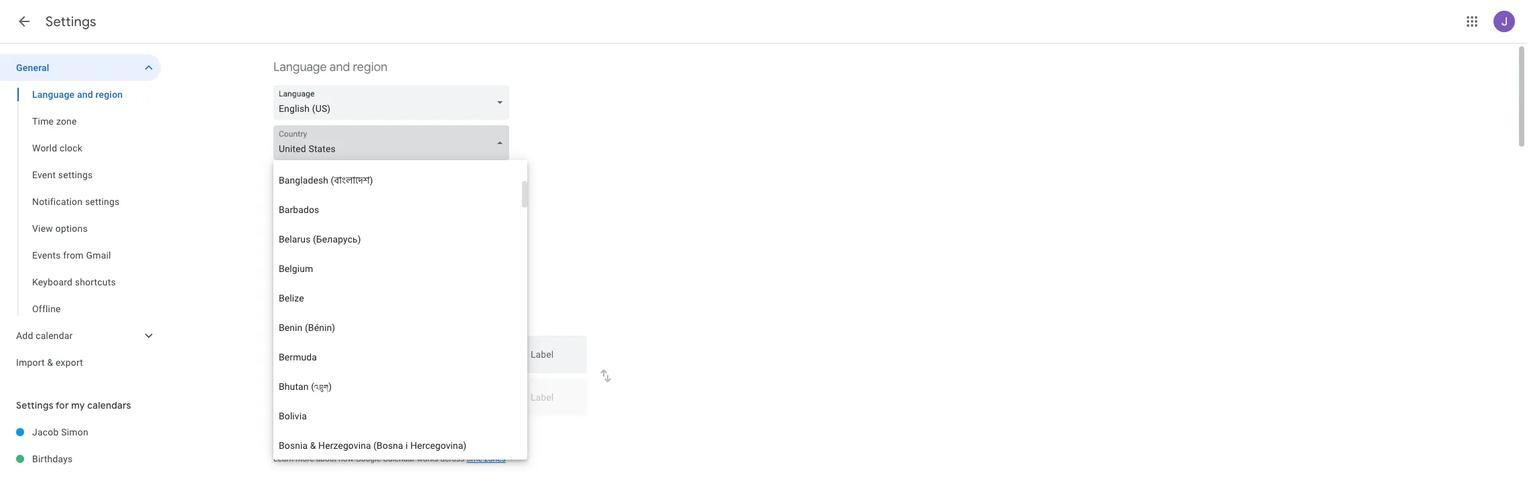 Task type: describe. For each thing, give the bounding box(es) containing it.
Label for secondary time zone. text field
[[531, 393, 577, 412]]

learn
[[274, 455, 294, 464]]

time zones link
[[467, 455, 506, 464]]

group containing language and region
[[0, 81, 161, 322]]

settings for notification settings
[[85, 196, 120, 207]]

display secondary time zone
[[294, 314, 413, 325]]

world clock
[[32, 143, 82, 154]]

belgium option
[[274, 254, 522, 284]]

1 vertical spatial time
[[274, 286, 300, 302]]

jacob simon
[[32, 427, 88, 438]]

go back image
[[16, 13, 32, 29]]

for
[[56, 400, 69, 412]]

world
[[32, 143, 57, 154]]

general
[[16, 62, 49, 73]]

clock
[[60, 143, 82, 154]]

across
[[441, 455, 465, 464]]

add
[[16, 330, 33, 341]]

bolivia option
[[274, 402, 522, 431]]

notification settings
[[32, 196, 120, 207]]

1 vertical spatial time
[[467, 455, 483, 464]]

&
[[47, 357, 53, 368]]

language and region inside group
[[32, 89, 123, 100]]

benin (bénin) option
[[274, 313, 522, 343]]

jacob
[[32, 427, 59, 438]]

simon
[[61, 427, 88, 438]]

keyboard
[[32, 277, 72, 288]]

0 horizontal spatial time
[[372, 314, 390, 325]]

settings for my calendars tree
[[0, 419, 161, 473]]

birthdays link
[[32, 446, 161, 473]]

event
[[32, 170, 56, 180]]

how
[[339, 455, 354, 464]]

events from gmail
[[32, 250, 111, 261]]

notification
[[32, 196, 83, 207]]

birthdays
[[32, 454, 73, 465]]

offline
[[32, 304, 61, 314]]

belize option
[[274, 284, 522, 313]]

view
[[32, 223, 53, 234]]

from
[[63, 250, 84, 261]]

belarus (беларусь) option
[[274, 225, 522, 254]]

0 vertical spatial and
[[330, 60, 350, 75]]

export
[[56, 357, 83, 368]]



Task type: vqa. For each thing, say whether or not it's contained in the screenshot.
from
yes



Task type: locate. For each thing, give the bounding box(es) containing it.
settings up notification settings
[[58, 170, 93, 180]]

zone
[[56, 116, 77, 127], [303, 286, 329, 302], [393, 314, 413, 325]]

time zone up display
[[274, 286, 329, 302]]

language and region
[[274, 60, 388, 75], [32, 89, 123, 100]]

zone inside group
[[56, 116, 77, 127]]

barbados option
[[274, 195, 522, 225]]

general tree item
[[0, 54, 161, 81]]

0 horizontal spatial language
[[32, 89, 75, 100]]

0 horizontal spatial region
[[96, 89, 123, 100]]

works
[[417, 455, 439, 464]]

1 horizontal spatial language and region
[[274, 60, 388, 75]]

0 vertical spatial zone
[[56, 116, 77, 127]]

import & export
[[16, 357, 83, 368]]

view options
[[32, 223, 88, 234]]

0 vertical spatial language and region
[[274, 60, 388, 75]]

gmail
[[86, 250, 111, 261]]

1 horizontal spatial language
[[274, 60, 327, 75]]

jacob simon tree item
[[0, 419, 161, 446]]

zone up display
[[303, 286, 329, 302]]

time up display
[[274, 286, 300, 302]]

settings
[[46, 13, 96, 30], [16, 400, 53, 412]]

1 vertical spatial settings
[[85, 196, 120, 207]]

events
[[32, 250, 61, 261]]

bangladesh (বাংলাদেশ) option
[[274, 166, 522, 195]]

1 horizontal spatial and
[[330, 60, 350, 75]]

tree
[[0, 54, 161, 376]]

time zone up world clock
[[32, 116, 77, 127]]

1 horizontal spatial time
[[274, 286, 300, 302]]

1 vertical spatial and
[[77, 89, 93, 100]]

options
[[55, 223, 88, 234]]

time
[[32, 116, 54, 127], [274, 286, 300, 302]]

1 vertical spatial region
[[96, 89, 123, 100]]

0 vertical spatial time
[[32, 116, 54, 127]]

language
[[274, 60, 327, 75], [32, 89, 75, 100]]

1 vertical spatial language and region
[[32, 89, 123, 100]]

display
[[294, 314, 324, 325]]

bosnia & herzegovina (bosna i hercegovina) option
[[274, 431, 522, 461]]

birthdays tree item
[[0, 446, 161, 473]]

2 horizontal spatial zone
[[393, 314, 413, 325]]

add calendar
[[16, 330, 73, 341]]

learn more about how google calendar works across time zones
[[274, 455, 506, 464]]

region inside group
[[96, 89, 123, 100]]

None field
[[274, 85, 515, 120], [274, 125, 515, 160], [274, 85, 515, 120], [274, 125, 515, 160]]

group
[[0, 81, 161, 322]]

0 vertical spatial time
[[372, 314, 390, 325]]

and
[[330, 60, 350, 75], [77, 89, 93, 100]]

shortcuts
[[75, 277, 116, 288]]

0 horizontal spatial zone
[[56, 116, 77, 127]]

zone down the belize option
[[393, 314, 413, 325]]

settings for event settings
[[58, 170, 93, 180]]

event settings
[[32, 170, 93, 180]]

zone up clock
[[56, 116, 77, 127]]

0 vertical spatial time zone
[[32, 116, 77, 127]]

time left 'zones'
[[467, 455, 483, 464]]

0 vertical spatial region
[[353, 60, 388, 75]]

settings
[[58, 170, 93, 180], [85, 196, 120, 207]]

settings for my calendars
[[16, 400, 131, 412]]

zones
[[485, 455, 506, 464]]

0 horizontal spatial time zone
[[32, 116, 77, 127]]

0 horizontal spatial language and region
[[32, 89, 123, 100]]

about
[[316, 455, 337, 464]]

settings for settings for my calendars
[[16, 400, 53, 412]]

calendar
[[383, 455, 415, 464]]

my
[[71, 400, 85, 412]]

1 horizontal spatial region
[[353, 60, 388, 75]]

settings heading
[[46, 13, 96, 30]]

Label for primary time zone. text field
[[531, 350, 577, 369]]

1 horizontal spatial time zone
[[274, 286, 329, 302]]

import
[[16, 357, 45, 368]]

bhutan (འབྲུག) option
[[274, 372, 522, 402]]

0 horizontal spatial and
[[77, 89, 93, 100]]

time
[[372, 314, 390, 325], [467, 455, 483, 464]]

settings for settings
[[46, 13, 96, 30]]

settings left for
[[16, 400, 53, 412]]

more
[[296, 455, 314, 464]]

tree containing general
[[0, 54, 161, 376]]

1 horizontal spatial time
[[467, 455, 483, 464]]

1 vertical spatial zone
[[303, 286, 329, 302]]

time zone
[[32, 116, 77, 127], [274, 286, 329, 302]]

1 horizontal spatial zone
[[303, 286, 329, 302]]

1 vertical spatial language
[[32, 89, 75, 100]]

region
[[353, 60, 388, 75], [96, 89, 123, 100]]

1 vertical spatial time zone
[[274, 286, 329, 302]]

settings right go back image
[[46, 13, 96, 30]]

time up world at left
[[32, 116, 54, 127]]

1 vertical spatial settings
[[16, 400, 53, 412]]

secondary
[[326, 314, 370, 325]]

2 vertical spatial zone
[[393, 314, 413, 325]]

0 vertical spatial settings
[[46, 13, 96, 30]]

settings up options
[[85, 196, 120, 207]]

keyboard shortcuts
[[32, 277, 116, 288]]

0 vertical spatial settings
[[58, 170, 93, 180]]

bermuda option
[[274, 343, 522, 372]]

and inside group
[[77, 89, 93, 100]]

time inside group
[[32, 116, 54, 127]]

google
[[356, 455, 381, 464]]

calendar
[[36, 330, 73, 341]]

time down the belize option
[[372, 314, 390, 325]]

bahrain (‫البحرين‬‎) option
[[274, 136, 522, 166]]

calendars
[[87, 400, 131, 412]]

0 horizontal spatial time
[[32, 116, 54, 127]]

0 vertical spatial language
[[274, 60, 327, 75]]



